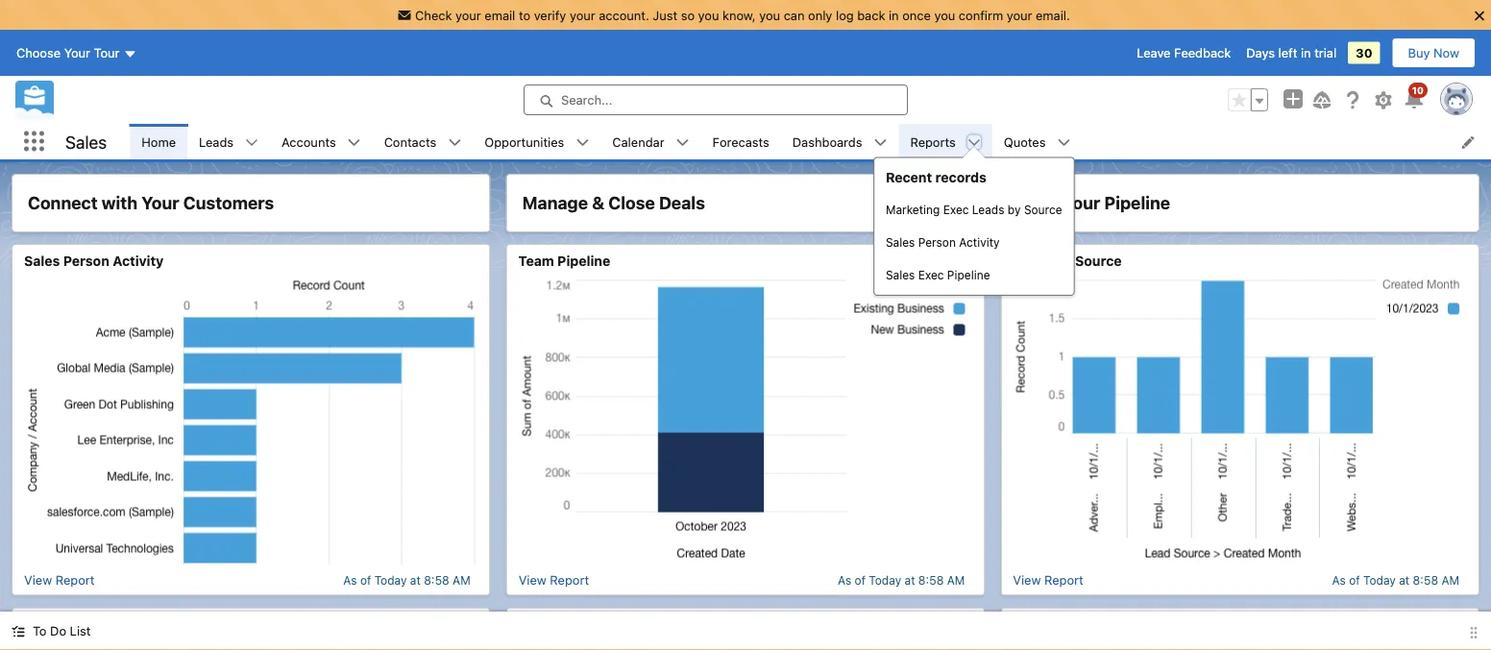 Task type: describe. For each thing, give the bounding box(es) containing it.
home
[[141, 135, 176, 149]]

home link
[[130, 124, 187, 159]]

3 at from the left
[[1399, 574, 1410, 587]]

text default image for opportunities
[[576, 136, 589, 149]]

deals
[[659, 193, 705, 213]]

person inside the recent records list item
[[918, 235, 956, 249]]

recent
[[886, 170, 932, 185]]

text default image for calendar
[[676, 136, 689, 149]]

dashboards
[[792, 135, 862, 149]]

email
[[485, 8, 515, 22]]

your for choose
[[64, 46, 90, 60]]

exec for marketing
[[943, 203, 969, 216]]

3 your from the left
[[1007, 8, 1032, 22]]

quotes
[[1004, 135, 1046, 149]]

&
[[592, 193, 604, 213]]

left
[[1278, 46, 1297, 60]]

opportunities list item
[[473, 124, 601, 159]]

my opportunities
[[518, 617, 634, 633]]

text default image for leads
[[245, 136, 259, 149]]

view for customers
[[24, 573, 52, 587]]

1 your from the left
[[455, 8, 481, 22]]

10 button
[[1403, 83, 1428, 112]]

pipeline for build your pipeline
[[1104, 193, 1170, 213]]

1 vertical spatial sales person activity
[[24, 253, 164, 269]]

text default image for accounts
[[347, 136, 361, 149]]

days
[[1246, 46, 1275, 60]]

contacts link
[[372, 124, 448, 159]]

feedback
[[1174, 46, 1231, 60]]

choose your tour button
[[15, 38, 138, 68]]

dashboards list item
[[781, 124, 899, 159]]

marketing
[[886, 203, 940, 216]]

to
[[33, 624, 47, 638]]

1 horizontal spatial your
[[141, 193, 179, 213]]

check your email to verify your account. just so you know, you can only log back in once you confirm your email.
[[415, 8, 1070, 22]]

quotes list item
[[992, 124, 1082, 159]]

search...
[[561, 93, 612, 107]]

search... button
[[524, 85, 908, 115]]

2 your from the left
[[570, 8, 595, 22]]

sales exec pipeline
[[886, 268, 990, 282]]

my
[[518, 617, 538, 633]]

2 more from the left
[[1437, 616, 1467, 631]]

2 you from the left
[[759, 8, 780, 22]]

as of today at 8:​58 am for customers
[[343, 574, 470, 587]]

report for customers
[[55, 573, 95, 587]]

1 vertical spatial by
[[1056, 253, 1072, 269]]

text default image inside the recent records list item
[[967, 136, 981, 149]]

buy
[[1408, 46, 1430, 60]]

1 vertical spatial in
[[1301, 46, 1311, 60]]

to
[[519, 8, 530, 22]]

recent records list item
[[873, 124, 1075, 296]]

leads link
[[187, 124, 245, 159]]

team
[[518, 253, 554, 269]]

accounts link
[[270, 124, 347, 159]]

reports
[[910, 135, 956, 149]]

am for deals
[[947, 574, 965, 587]]

can
[[784, 8, 805, 22]]

0 horizontal spatial pipeline
[[557, 253, 610, 269]]

text default image inside to do list button
[[12, 625, 25, 638]]

sales exec pipeline link
[[874, 258, 1074, 291]]

today for customers
[[374, 574, 407, 587]]

marketing exec leads by source link
[[874, 193, 1074, 226]]

0 vertical spatial in
[[889, 8, 899, 22]]

leave feedback link
[[1137, 46, 1231, 60]]

with
[[102, 193, 137, 213]]

build
[[1017, 193, 1059, 213]]

accounts list item
[[270, 124, 372, 159]]

calendar
[[612, 135, 664, 149]]

of for customers
[[360, 574, 371, 587]]

choose
[[16, 46, 61, 60]]

manage & close deals
[[522, 193, 705, 213]]

tour
[[94, 46, 120, 60]]

calendar link
[[601, 124, 676, 159]]

1 vertical spatial source
[[1075, 253, 1122, 269]]

contacts list item
[[372, 124, 473, 159]]

today's tasks
[[24, 617, 116, 633]]

3 8:​58 from the left
[[1413, 574, 1438, 587]]

connect
[[28, 193, 98, 213]]

accounts
[[282, 135, 336, 149]]

opportunities inside list item
[[485, 135, 564, 149]]

more link
[[943, 616, 973, 631]]

view report for customers
[[24, 573, 95, 587]]

my opportunities link
[[518, 616, 634, 633]]

to do list button
[[0, 612, 102, 650]]

know,
[[722, 8, 756, 22]]

log
[[836, 8, 854, 22]]

3 am from the left
[[1442, 574, 1459, 587]]

email.
[[1036, 8, 1070, 22]]

as for customers
[[343, 574, 357, 587]]



Task type: locate. For each thing, give the bounding box(es) containing it.
your
[[64, 46, 90, 60], [141, 193, 179, 213], [1063, 193, 1100, 213]]

3 view report from the left
[[1013, 573, 1083, 587]]

0 horizontal spatial of
[[360, 574, 371, 587]]

close
[[608, 193, 655, 213]]

1 horizontal spatial sales person activity
[[886, 235, 1000, 249]]

1 at from the left
[[410, 574, 421, 587]]

text default image
[[967, 136, 981, 149], [1057, 136, 1071, 149], [12, 625, 25, 638]]

2 horizontal spatial view report
[[1013, 573, 1083, 587]]

2 at from the left
[[905, 574, 915, 587]]

2 view report from the left
[[518, 573, 589, 587]]

2 vertical spatial leads
[[1013, 253, 1052, 269]]

8:​58 for deals
[[918, 574, 944, 587]]

build your pipeline
[[1017, 193, 1170, 213]]

text default image inside calendar list item
[[676, 136, 689, 149]]

your left email in the top of the page
[[455, 8, 481, 22]]

calendar list item
[[601, 124, 701, 159]]

pipeline for sales exec pipeline
[[947, 268, 990, 282]]

2 horizontal spatial pipeline
[[1104, 193, 1170, 213]]

view report
[[24, 573, 95, 587], [518, 573, 589, 587], [1013, 573, 1083, 587]]

10
[[1412, 85, 1424, 96]]

leads list item
[[187, 124, 270, 159]]

to do list
[[33, 624, 91, 638]]

customers
[[183, 193, 274, 213]]

0 horizontal spatial your
[[455, 8, 481, 22]]

pipeline up leads by source
[[1104, 193, 1170, 213]]

team pipeline
[[518, 253, 610, 269]]

today's
[[24, 617, 75, 633]]

0 horizontal spatial as
[[343, 574, 357, 587]]

as of today at 8:​58 am
[[343, 574, 470, 587], [838, 574, 965, 587], [1332, 574, 1459, 587]]

leads down the build
[[1013, 253, 1052, 269]]

text default image inside "contacts" list item
[[448, 136, 461, 149]]

0 horizontal spatial more
[[943, 616, 973, 631]]

1 horizontal spatial source
[[1075, 253, 1122, 269]]

manage
[[522, 193, 588, 213]]

person up 'sales exec pipeline'
[[918, 235, 956, 249]]

2 horizontal spatial am
[[1442, 574, 1459, 587]]

am for customers
[[453, 574, 470, 587]]

activity down marketing exec leads by source at the right top of page
[[959, 235, 1000, 249]]

0 horizontal spatial 8:​58
[[424, 574, 449, 587]]

dashboards link
[[781, 124, 874, 159]]

0 horizontal spatial view report link
[[24, 573, 95, 587]]

exec for sales
[[918, 268, 944, 282]]

0 horizontal spatial leads
[[199, 135, 234, 149]]

view
[[24, 573, 52, 587], [518, 573, 546, 587], [1013, 573, 1041, 587]]

1 you from the left
[[698, 8, 719, 22]]

2 horizontal spatial 8:​58
[[1413, 574, 1438, 587]]

2 8:​58 from the left
[[918, 574, 944, 587]]

1 horizontal spatial view report
[[518, 573, 589, 587]]

at for customers
[[410, 574, 421, 587]]

you left can
[[759, 8, 780, 22]]

confirm
[[959, 8, 1003, 22]]

1 as of today at 8:​58 am from the left
[[343, 574, 470, 587]]

by down the build
[[1056, 253, 1072, 269]]

you right 'once'
[[934, 8, 955, 22]]

2 of from the left
[[855, 574, 866, 587]]

exec inside "link"
[[943, 203, 969, 216]]

8:​58
[[424, 574, 449, 587], [918, 574, 944, 587], [1413, 574, 1438, 587]]

text default image down search...
[[576, 136, 589, 149]]

2 report from the left
[[550, 573, 589, 587]]

view report link for deals
[[518, 573, 589, 587]]

0 horizontal spatial source
[[1024, 203, 1062, 216]]

opportunities right my
[[542, 617, 634, 633]]

source inside "link"
[[1024, 203, 1062, 216]]

your left email.
[[1007, 8, 1032, 22]]

back
[[857, 8, 885, 22]]

1 vertical spatial leads
[[972, 203, 1004, 216]]

text default image
[[245, 136, 259, 149], [347, 136, 361, 149], [448, 136, 461, 149], [576, 136, 589, 149], [676, 136, 689, 149], [874, 136, 887, 149]]

1 vertical spatial person
[[63, 253, 109, 269]]

1 report from the left
[[55, 573, 95, 587]]

recent records
[[886, 170, 986, 185]]

reports link
[[899, 124, 967, 159]]

2 view from the left
[[518, 573, 546, 587]]

1 vertical spatial activity
[[113, 253, 164, 269]]

3 report from the left
[[1044, 573, 1083, 587]]

so
[[681, 8, 695, 22]]

0 horizontal spatial am
[[453, 574, 470, 587]]

1 today from the left
[[374, 574, 407, 587]]

opportunities link
[[473, 124, 576, 159]]

text default image right quotes
[[1057, 136, 1071, 149]]

sales person activity inside the recent records list item
[[886, 235, 1000, 249]]

1 am from the left
[[453, 574, 470, 587]]

opportunities inside "link"
[[542, 617, 634, 633]]

activity inside the recent records list item
[[959, 235, 1000, 249]]

0 vertical spatial activity
[[959, 235, 1000, 249]]

2 horizontal spatial view report link
[[1013, 573, 1083, 587]]

in right left
[[1301, 46, 1311, 60]]

1 view from the left
[[24, 573, 52, 587]]

3 as of today at 8:​58 am from the left
[[1332, 574, 1459, 587]]

text default image inside quotes list item
[[1057, 136, 1071, 149]]

by inside "link"
[[1008, 203, 1021, 216]]

leads right home link
[[199, 135, 234, 149]]

1 horizontal spatial activity
[[959, 235, 1000, 249]]

just
[[653, 8, 677, 22]]

activity
[[959, 235, 1000, 249], [113, 253, 164, 269]]

2 horizontal spatial text default image
[[1057, 136, 1071, 149]]

marketing exec leads by source
[[886, 203, 1062, 216]]

2 as from the left
[[838, 574, 851, 587]]

1 more from the left
[[943, 616, 973, 631]]

1 horizontal spatial view report link
[[518, 573, 589, 587]]

1 horizontal spatial more
[[1437, 616, 1467, 631]]

text default image right the contacts
[[448, 136, 461, 149]]

30
[[1356, 46, 1372, 60]]

today
[[374, 574, 407, 587], [869, 574, 901, 587], [1363, 574, 1396, 587]]

by up "sales person activity" link
[[1008, 203, 1021, 216]]

quotes link
[[992, 124, 1057, 159]]

0 horizontal spatial by
[[1008, 203, 1021, 216]]

1 horizontal spatial report
[[550, 573, 589, 587]]

you
[[698, 8, 719, 22], [759, 8, 780, 22], [934, 8, 955, 22]]

1 horizontal spatial today
[[869, 574, 901, 587]]

2 horizontal spatial as
[[1332, 574, 1346, 587]]

today for deals
[[869, 574, 901, 587]]

days left in trial
[[1246, 46, 1337, 60]]

1 text default image from the left
[[245, 136, 259, 149]]

source
[[1024, 203, 1062, 216], [1075, 253, 1122, 269]]

text default image inside the leads list item
[[245, 136, 259, 149]]

recent records list
[[130, 124, 1491, 296]]

3 view from the left
[[1013, 573, 1041, 587]]

text default image inside accounts list item
[[347, 136, 361, 149]]

leads for leads by source
[[1013, 253, 1052, 269]]

leave feedback
[[1137, 46, 1231, 60]]

1 vertical spatial exec
[[918, 268, 944, 282]]

source down the build your pipeline
[[1075, 253, 1122, 269]]

2 horizontal spatial view
[[1013, 573, 1041, 587]]

buy now button
[[1392, 38, 1476, 68]]

0 horizontal spatial in
[[889, 8, 899, 22]]

at for deals
[[905, 574, 915, 587]]

text default image right calendar
[[676, 136, 689, 149]]

person down connect
[[63, 253, 109, 269]]

6 text default image from the left
[[874, 136, 887, 149]]

once
[[902, 8, 931, 22]]

1 horizontal spatial by
[[1056, 253, 1072, 269]]

2 horizontal spatial today
[[1363, 574, 1396, 587]]

1 horizontal spatial text default image
[[967, 136, 981, 149]]

3 as from the left
[[1332, 574, 1346, 587]]

sales person activity
[[886, 235, 1000, 249], [24, 253, 164, 269]]

1 horizontal spatial 8:​58
[[918, 574, 944, 587]]

exec down "sales person activity" link
[[918, 268, 944, 282]]

5 text default image from the left
[[676, 136, 689, 149]]

text default image up recent
[[874, 136, 887, 149]]

your right with
[[141, 193, 179, 213]]

text default image for contacts
[[448, 136, 461, 149]]

3 you from the left
[[934, 8, 955, 22]]

text default image left the accounts
[[245, 136, 259, 149]]

leads for leads
[[199, 135, 234, 149]]

choose your tour
[[16, 46, 120, 60]]

0 horizontal spatial as of today at 8:​58 am
[[343, 574, 470, 587]]

0 horizontal spatial report
[[55, 573, 95, 587]]

4 text default image from the left
[[576, 136, 589, 149]]

3 text default image from the left
[[448, 136, 461, 149]]

2 horizontal spatial as of today at 8:​58 am
[[1332, 574, 1459, 587]]

1 horizontal spatial as
[[838, 574, 851, 587]]

contacts
[[384, 135, 436, 149]]

0 horizontal spatial sales person activity
[[24, 253, 164, 269]]

forecasts link
[[701, 124, 781, 159]]

your
[[455, 8, 481, 22], [570, 8, 595, 22], [1007, 8, 1032, 22]]

connect with your customers
[[28, 193, 274, 213]]

leads inside list item
[[199, 135, 234, 149]]

1 horizontal spatial you
[[759, 8, 780, 22]]

0 horizontal spatial at
[[410, 574, 421, 587]]

account.
[[599, 8, 649, 22]]

leave
[[1137, 46, 1171, 60]]

text default image left to on the left bottom
[[12, 625, 25, 638]]

0 horizontal spatial activity
[[113, 253, 164, 269]]

list
[[70, 624, 91, 638]]

sales person activity link
[[874, 226, 1074, 258]]

trial
[[1314, 46, 1337, 60]]

0 vertical spatial opportunities
[[485, 135, 564, 149]]

activity down connect with your customers
[[113, 253, 164, 269]]

leads up "sales person activity" link
[[972, 203, 1004, 216]]

do
[[50, 624, 66, 638]]

0 horizontal spatial view report
[[24, 573, 95, 587]]

exec inside 'link'
[[918, 268, 944, 282]]

1 horizontal spatial of
[[855, 574, 866, 587]]

show more my opportunities records element
[[943, 616, 973, 631]]

view report for deals
[[518, 573, 589, 587]]

of for deals
[[855, 574, 866, 587]]

in right back
[[889, 8, 899, 22]]

0 vertical spatial sales person activity
[[886, 235, 1000, 249]]

2 horizontal spatial leads
[[1013, 253, 1052, 269]]

1 as from the left
[[343, 574, 357, 587]]

by
[[1008, 203, 1021, 216], [1056, 253, 1072, 269]]

report
[[55, 573, 95, 587], [550, 573, 589, 587], [1044, 573, 1083, 587]]

as for deals
[[838, 574, 851, 587]]

only
[[808, 8, 832, 22]]

of
[[360, 574, 371, 587], [855, 574, 866, 587], [1349, 574, 1360, 587]]

2 horizontal spatial report
[[1044, 573, 1083, 587]]

now
[[1433, 46, 1459, 60]]

0 horizontal spatial person
[[63, 253, 109, 269]]

1 horizontal spatial your
[[570, 8, 595, 22]]

2 horizontal spatial you
[[934, 8, 955, 22]]

1 vertical spatial opportunities
[[542, 617, 634, 633]]

opportunities
[[485, 135, 564, 149], [542, 617, 634, 633]]

2 am from the left
[[947, 574, 965, 587]]

0 vertical spatial by
[[1008, 203, 1021, 216]]

person
[[918, 235, 956, 249], [63, 253, 109, 269]]

1 horizontal spatial at
[[905, 574, 915, 587]]

source up leads by source
[[1024, 203, 1062, 216]]

1 horizontal spatial am
[[947, 574, 965, 587]]

text default image right the accounts
[[347, 136, 361, 149]]

records
[[935, 170, 986, 185]]

leads
[[199, 135, 234, 149], [972, 203, 1004, 216], [1013, 253, 1052, 269]]

report for deals
[[550, 573, 589, 587]]

1 horizontal spatial leads
[[972, 203, 1004, 216]]

view report link for customers
[[24, 573, 95, 587]]

pipeline right team
[[557, 253, 610, 269]]

sales person activity down with
[[24, 253, 164, 269]]

opportunities up manage
[[485, 135, 564, 149]]

at
[[410, 574, 421, 587], [905, 574, 915, 587], [1399, 574, 1410, 587]]

1 horizontal spatial pipeline
[[947, 268, 990, 282]]

exec down records
[[943, 203, 969, 216]]

pipeline inside 'link'
[[947, 268, 990, 282]]

0 horizontal spatial view
[[24, 573, 52, 587]]

sales
[[65, 131, 107, 152], [886, 235, 915, 249], [24, 253, 60, 269], [886, 268, 915, 282]]

1 horizontal spatial view
[[518, 573, 546, 587]]

group
[[1228, 88, 1268, 112]]

text default image for dashboards
[[874, 136, 887, 149]]

forecasts
[[712, 135, 769, 149]]

your inside dropdown button
[[64, 46, 90, 60]]

2 horizontal spatial your
[[1007, 8, 1032, 22]]

leads by source
[[1013, 253, 1122, 269]]

0 horizontal spatial you
[[698, 8, 719, 22]]

your for build
[[1063, 193, 1100, 213]]

text default image up records
[[967, 136, 981, 149]]

leads inside "link"
[[972, 203, 1004, 216]]

1 view report link from the left
[[24, 573, 95, 587]]

1 horizontal spatial as of today at 8:​58 am
[[838, 574, 965, 587]]

1 of from the left
[[360, 574, 371, 587]]

check
[[415, 8, 452, 22]]

pipeline down "sales person activity" link
[[947, 268, 990, 282]]

0 vertical spatial source
[[1024, 203, 1062, 216]]

pipeline
[[1104, 193, 1170, 213], [557, 253, 610, 269], [947, 268, 990, 282]]

your right the verify
[[570, 8, 595, 22]]

2 today from the left
[[869, 574, 901, 587]]

3 today from the left
[[1363, 574, 1396, 587]]

text default image inside dashboards list item
[[874, 136, 887, 149]]

0 vertical spatial person
[[918, 235, 956, 249]]

2 text default image from the left
[[347, 136, 361, 149]]

text default image inside opportunities list item
[[576, 136, 589, 149]]

0 horizontal spatial today
[[374, 574, 407, 587]]

1 horizontal spatial person
[[918, 235, 956, 249]]

verify
[[534, 8, 566, 22]]

0 horizontal spatial your
[[64, 46, 90, 60]]

2 horizontal spatial your
[[1063, 193, 1100, 213]]

8:​58 for customers
[[424, 574, 449, 587]]

3 view report link from the left
[[1013, 573, 1083, 587]]

buy now
[[1408, 46, 1459, 60]]

you right the so
[[698, 8, 719, 22]]

2 as of today at 8:​58 am from the left
[[838, 574, 965, 587]]

0 vertical spatial exec
[[943, 203, 969, 216]]

your right the build
[[1063, 193, 1100, 213]]

0 vertical spatial leads
[[199, 135, 234, 149]]

view for deals
[[518, 573, 546, 587]]

2 view report link from the left
[[518, 573, 589, 587]]

as
[[343, 574, 357, 587], [838, 574, 851, 587], [1332, 574, 1346, 587]]

2 horizontal spatial of
[[1349, 574, 1360, 587]]

sales inside 'link'
[[886, 268, 915, 282]]

as of today at 8:​58 am for deals
[[838, 574, 965, 587]]

1 8:​58 from the left
[[424, 574, 449, 587]]

1 view report from the left
[[24, 573, 95, 587]]

0 horizontal spatial text default image
[[12, 625, 25, 638]]

your left tour
[[64, 46, 90, 60]]

2 horizontal spatial at
[[1399, 574, 1410, 587]]

tasks
[[78, 617, 116, 633]]

1 horizontal spatial in
[[1301, 46, 1311, 60]]

sales person activity up 'sales exec pipeline'
[[886, 235, 1000, 249]]

3 of from the left
[[1349, 574, 1360, 587]]



Task type: vqa. For each thing, say whether or not it's contained in the screenshot.
cell
no



